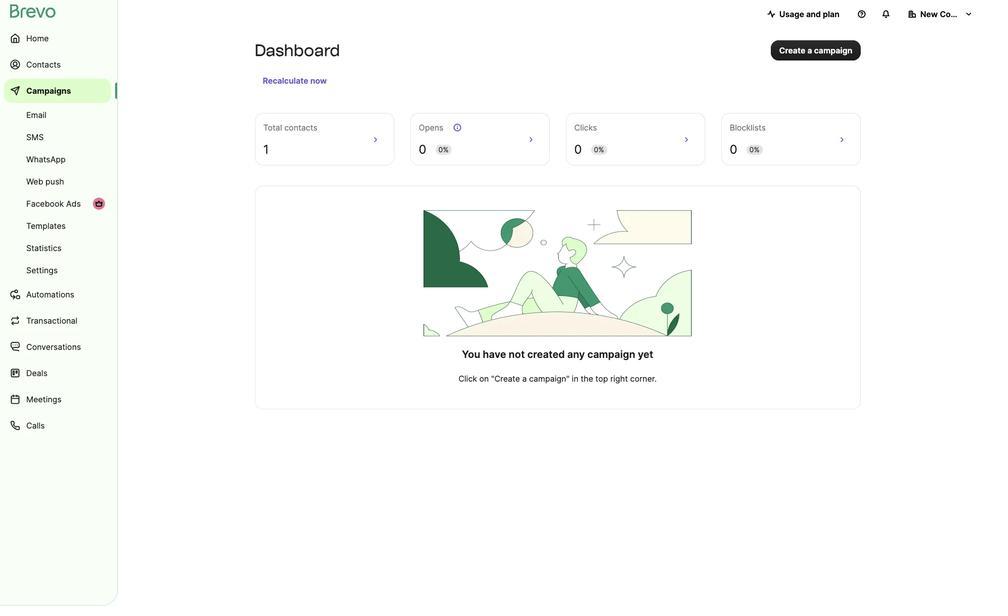 Task type: describe. For each thing, give the bounding box(es) containing it.
usage and plan
[[779, 9, 840, 19]]

create
[[779, 45, 805, 56]]

a inside button
[[807, 45, 812, 56]]

meetings
[[26, 395, 62, 405]]

total contacts
[[263, 123, 317, 133]]

campaigns
[[26, 86, 71, 96]]

and
[[806, 9, 821, 19]]

email link
[[4, 105, 111, 125]]

usage
[[779, 9, 804, 19]]

home link
[[4, 26, 111, 50]]

1
[[263, 142, 269, 157]]

calls link
[[4, 414, 111, 438]]

recalculate now
[[263, 76, 327, 86]]

automations
[[26, 290, 74, 300]]

plan
[[823, 9, 840, 19]]

in
[[572, 374, 578, 384]]

click on "create a campaign" in the top right corner.
[[458, 374, 657, 384]]

on
[[479, 374, 489, 384]]

contacts
[[26, 60, 61, 70]]

ads
[[66, 199, 81, 209]]

facebook
[[26, 199, 64, 209]]

blocklists
[[730, 123, 766, 133]]

right
[[610, 374, 628, 384]]

usage and plan button
[[759, 4, 848, 24]]

corner.
[[630, 374, 657, 384]]

campaigns link
[[4, 79, 111, 103]]

home
[[26, 33, 49, 43]]

click
[[458, 374, 477, 384]]

push
[[45, 177, 64, 187]]

templates
[[26, 221, 66, 231]]

settings link
[[4, 260, 111, 281]]

transactional link
[[4, 309, 111, 333]]

top
[[595, 374, 608, 384]]

now
[[310, 76, 327, 86]]

0% for blocklists
[[749, 145, 760, 154]]

web
[[26, 177, 43, 187]]

new
[[920, 9, 938, 19]]

left___rvooi image
[[95, 200, 103, 208]]

0% for clicks
[[594, 145, 604, 154]]

campaign inside button
[[814, 45, 852, 56]]

statistics
[[26, 243, 62, 253]]

deals link
[[4, 361, 111, 386]]

transactional
[[26, 316, 77, 326]]

new company button
[[900, 4, 981, 24]]

have
[[483, 349, 506, 361]]

conversations
[[26, 342, 81, 352]]

statistics link
[[4, 238, 111, 258]]

not
[[509, 349, 525, 361]]

web push link
[[4, 172, 111, 192]]



Task type: locate. For each thing, give the bounding box(es) containing it.
1 horizontal spatial a
[[807, 45, 812, 56]]

yet
[[638, 349, 653, 361]]

1 vertical spatial campaign
[[587, 349, 635, 361]]

1 vertical spatial a
[[522, 374, 527, 384]]

0
[[419, 142, 426, 157], [574, 142, 582, 157], [730, 142, 737, 157]]

whatsapp link
[[4, 149, 111, 170]]

dashboard
[[255, 41, 340, 60]]

0 horizontal spatial campaign
[[587, 349, 635, 361]]

the
[[581, 374, 593, 384]]

0 horizontal spatial a
[[522, 374, 527, 384]]

new company
[[920, 9, 977, 19]]

facebook ads link
[[4, 194, 111, 214]]

2 0 from the left
[[574, 142, 582, 157]]

contacts
[[284, 123, 317, 133]]

1 horizontal spatial 0
[[574, 142, 582, 157]]

3 0% from the left
[[749, 145, 760, 154]]

deals
[[26, 369, 47, 379]]

1 horizontal spatial campaign
[[814, 45, 852, 56]]

create a campaign
[[779, 45, 852, 56]]

settings
[[26, 266, 58, 276]]

0 vertical spatial campaign
[[814, 45, 852, 56]]

web push
[[26, 177, 64, 187]]

contacts link
[[4, 53, 111, 77]]

campaign down plan
[[814, 45, 852, 56]]

templates link
[[4, 216, 111, 236]]

any
[[567, 349, 585, 361]]

whatsapp
[[26, 154, 66, 165]]

automations link
[[4, 283, 111, 307]]

campaign
[[814, 45, 852, 56], [587, 349, 635, 361]]

you have not created any campaign yet
[[462, 349, 653, 361]]

you
[[462, 349, 480, 361]]

conversations link
[[4, 335, 111, 359]]

1 horizontal spatial 0%
[[594, 145, 604, 154]]

0 down blocklists
[[730, 142, 737, 157]]

"create
[[491, 374, 520, 384]]

0 down clicks
[[574, 142, 582, 157]]

0%
[[438, 145, 449, 154], [594, 145, 604, 154], [749, 145, 760, 154]]

a
[[807, 45, 812, 56], [522, 374, 527, 384]]

0% down blocklists
[[749, 145, 760, 154]]

0 for clicks
[[574, 142, 582, 157]]

company
[[940, 9, 977, 19]]

calls
[[26, 421, 45, 431]]

0 vertical spatial a
[[807, 45, 812, 56]]

2 horizontal spatial 0%
[[749, 145, 760, 154]]

email
[[26, 110, 46, 120]]

campaign"
[[529, 374, 570, 384]]

a right create
[[807, 45, 812, 56]]

0 horizontal spatial 0
[[419, 142, 426, 157]]

sms
[[26, 132, 44, 142]]

0 horizontal spatial 0%
[[438, 145, 449, 154]]

total
[[263, 123, 282, 133]]

create a campaign button
[[771, 40, 860, 61]]

0% down clicks
[[594, 145, 604, 154]]

3 0 from the left
[[730, 142, 737, 157]]

created
[[527, 349, 565, 361]]

a right "create
[[522, 374, 527, 384]]

2 horizontal spatial 0
[[730, 142, 737, 157]]

recalculate
[[263, 76, 308, 86]]

clicks
[[574, 123, 597, 133]]

1 0 from the left
[[419, 142, 426, 157]]

recalculate now button
[[259, 73, 331, 89]]

0 down opens
[[419, 142, 426, 157]]

0% down opens
[[438, 145, 449, 154]]

opens
[[419, 123, 443, 133]]

2 0% from the left
[[594, 145, 604, 154]]

sms link
[[4, 127, 111, 147]]

meetings link
[[4, 388, 111, 412]]

facebook ads
[[26, 199, 81, 209]]

1 0% from the left
[[438, 145, 449, 154]]

0 for blocklists
[[730, 142, 737, 157]]

campaign up right
[[587, 349, 635, 361]]



Task type: vqa. For each thing, say whether or not it's contained in the screenshot.
Import
no



